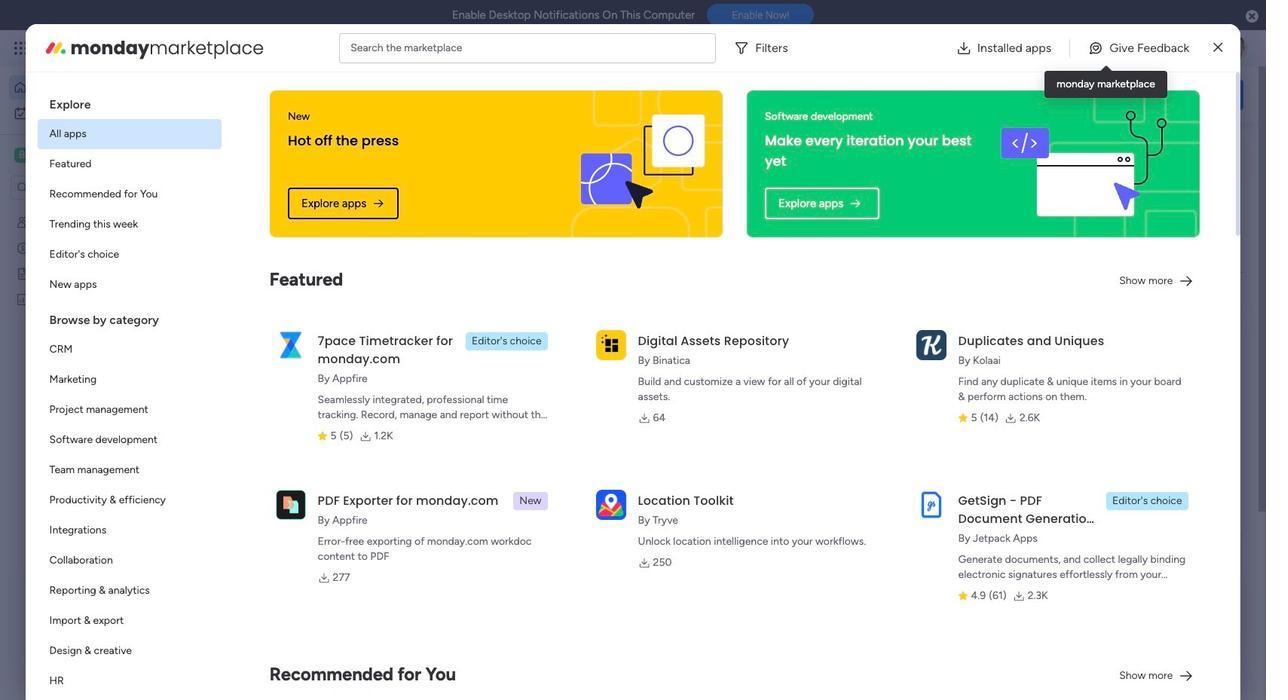 Task type: vqa. For each thing, say whether or not it's contained in the screenshot.
Close Update feed (Inbox) icon
no



Task type: locate. For each thing, give the bounding box(es) containing it.
update feed image
[[1032, 41, 1047, 56]]

check circle image down the circle o image
[[1040, 229, 1050, 241]]

option
[[9, 75, 183, 100], [9, 101, 183, 125], [37, 119, 221, 149], [37, 149, 221, 179], [37, 179, 221, 210], [0, 208, 192, 211], [37, 210, 221, 240], [37, 240, 221, 270], [37, 270, 221, 300], [37, 335, 221, 365], [37, 365, 221, 395], [37, 395, 221, 425], [37, 425, 221, 455], [37, 455, 221, 485], [37, 485, 221, 516], [37, 516, 221, 546], [37, 546, 221, 576], [37, 576, 221, 606], [37, 606, 221, 636], [37, 636, 221, 666], [37, 666, 221, 697]]

1 horizontal spatial banner logo image
[[986, 90, 1182, 237]]

1 vertical spatial heading
[[37, 300, 221, 335]]

1 check circle image from the top
[[1040, 172, 1050, 183]]

circle o image
[[1040, 210, 1050, 221]]

public board image
[[16, 266, 30, 280]]

2 heading from the top
[[37, 300, 221, 335]]

Search in workspace field
[[32, 179, 126, 196]]

0 vertical spatial heading
[[37, 84, 221, 119]]

2 check circle image from the top
[[1040, 229, 1050, 241]]

check circle image
[[1040, 172, 1050, 183], [1040, 229, 1050, 241]]

check circle image up check circle icon
[[1040, 172, 1050, 183]]

component image
[[252, 514, 265, 527]]

workspace selection element
[[14, 146, 95, 164]]

heading
[[37, 84, 221, 119], [37, 300, 221, 335]]

see plans image
[[250, 40, 264, 57]]

notifications image
[[999, 41, 1014, 56]]

monday marketplace image
[[1098, 41, 1113, 56]]

banner logo image
[[986, 90, 1182, 237], [581, 115, 705, 213]]

app logo image
[[276, 330, 306, 360], [596, 330, 626, 360], [916, 330, 946, 360], [276, 490, 306, 520], [596, 490, 626, 520], [916, 490, 946, 520]]

list box
[[37, 84, 221, 700], [0, 206, 192, 515]]

check circle image
[[1040, 191, 1050, 202]]

1 vertical spatial check circle image
[[1040, 229, 1050, 241]]

invite members image
[[1065, 41, 1080, 56]]

public dashboard image
[[16, 292, 30, 306]]

1 horizontal spatial component image
[[745, 329, 758, 343]]

monday marketplace image
[[43, 36, 68, 60]]

0 horizontal spatial component image
[[498, 329, 512, 343]]

public board image
[[252, 490, 268, 507]]

component image
[[498, 329, 512, 343], [745, 329, 758, 343]]

1 heading from the top
[[37, 84, 221, 119]]

0 vertical spatial check circle image
[[1040, 172, 1050, 183]]



Task type: describe. For each thing, give the bounding box(es) containing it.
dapulse x slim image
[[1214, 39, 1223, 57]]

terry turtle image
[[268, 650, 299, 680]]

select product image
[[14, 41, 29, 56]]

1 component image from the left
[[498, 329, 512, 343]]

dapulse x slim image
[[1221, 139, 1239, 158]]

v2 user feedback image
[[1030, 86, 1041, 103]]

help image
[[1168, 41, 1183, 56]]

0 horizontal spatial banner logo image
[[581, 115, 705, 213]]

2 image
[[1043, 31, 1057, 48]]

quick search results list box
[[233, 171, 981, 556]]

dapulse close image
[[1246, 9, 1259, 24]]

workspace image
[[14, 147, 29, 164]]

2 component image from the left
[[745, 329, 758, 343]]

remove from favorites image
[[447, 490, 462, 505]]

search everything image
[[1135, 41, 1150, 56]]

terry turtle image
[[1224, 36, 1248, 60]]

templates image image
[[1031, 333, 1230, 437]]

v2 bolt switch image
[[1147, 86, 1156, 103]]



